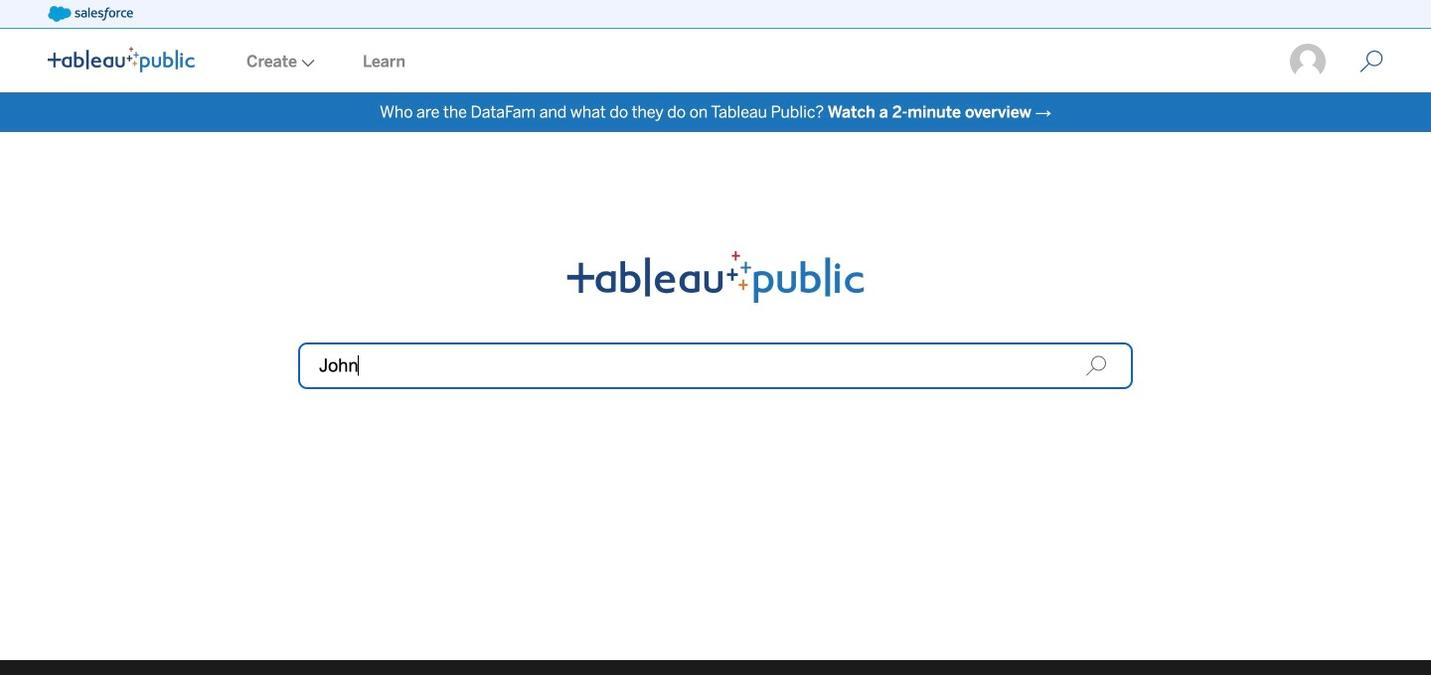 Task type: vqa. For each thing, say whether or not it's contained in the screenshot.
Totals 'ICON'
no



Task type: describe. For each thing, give the bounding box(es) containing it.
logo image
[[48, 47, 195, 73]]

search image
[[1086, 355, 1107, 377]]

Search input field
[[298, 343, 1133, 390]]

tara.schultz image
[[1288, 42, 1328, 82]]

go to search image
[[1336, 50, 1408, 74]]



Task type: locate. For each thing, give the bounding box(es) containing it.
create image
[[297, 59, 315, 67]]

salesforce logo image
[[48, 6, 133, 22]]



